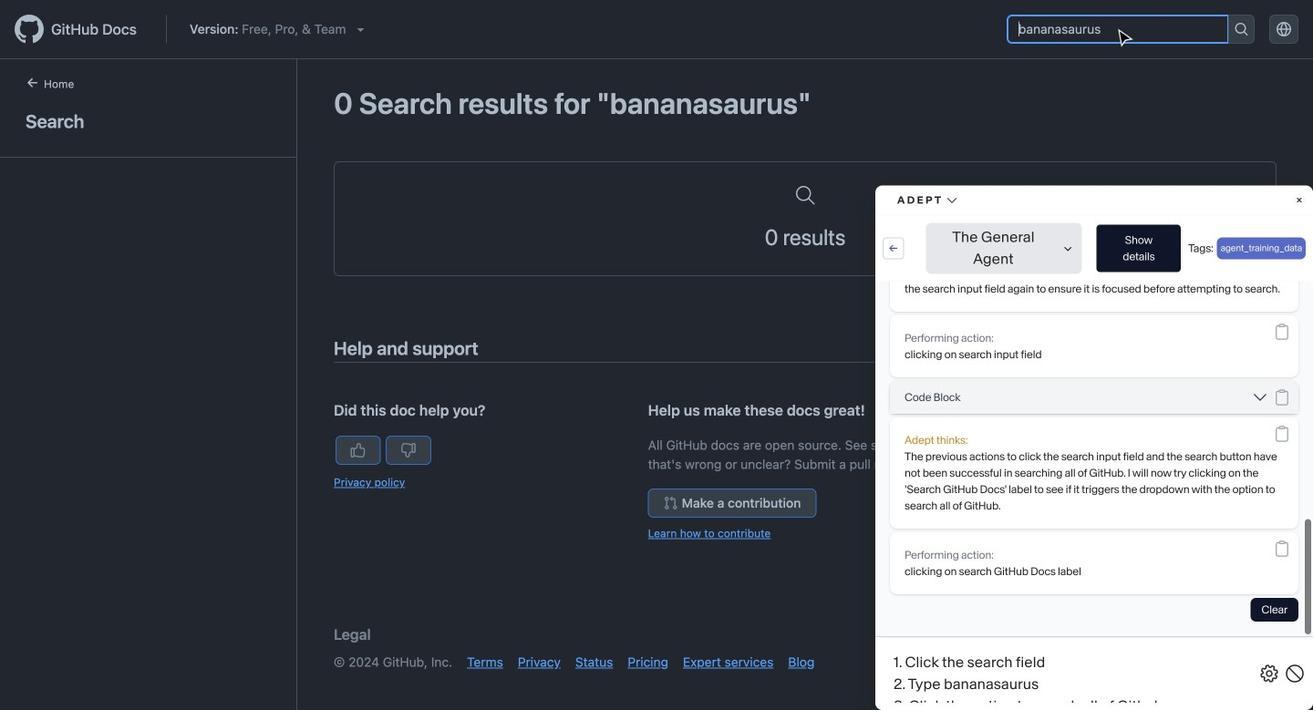Task type: vqa. For each thing, say whether or not it's contained in the screenshot.
search box
yes



Task type: describe. For each thing, give the bounding box(es) containing it.
triangle down image
[[353, 22, 368, 36]]

select language: current language is english image
[[1277, 22, 1291, 36]]



Task type: locate. For each thing, give the bounding box(es) containing it.
option group
[[334, 436, 548, 465]]

None search field
[[1007, 15, 1255, 44]]

Search GitHub Docs search field
[[1008, 16, 1228, 43]]

search image
[[794, 184, 816, 206]]

search image
[[1234, 22, 1249, 36]]



